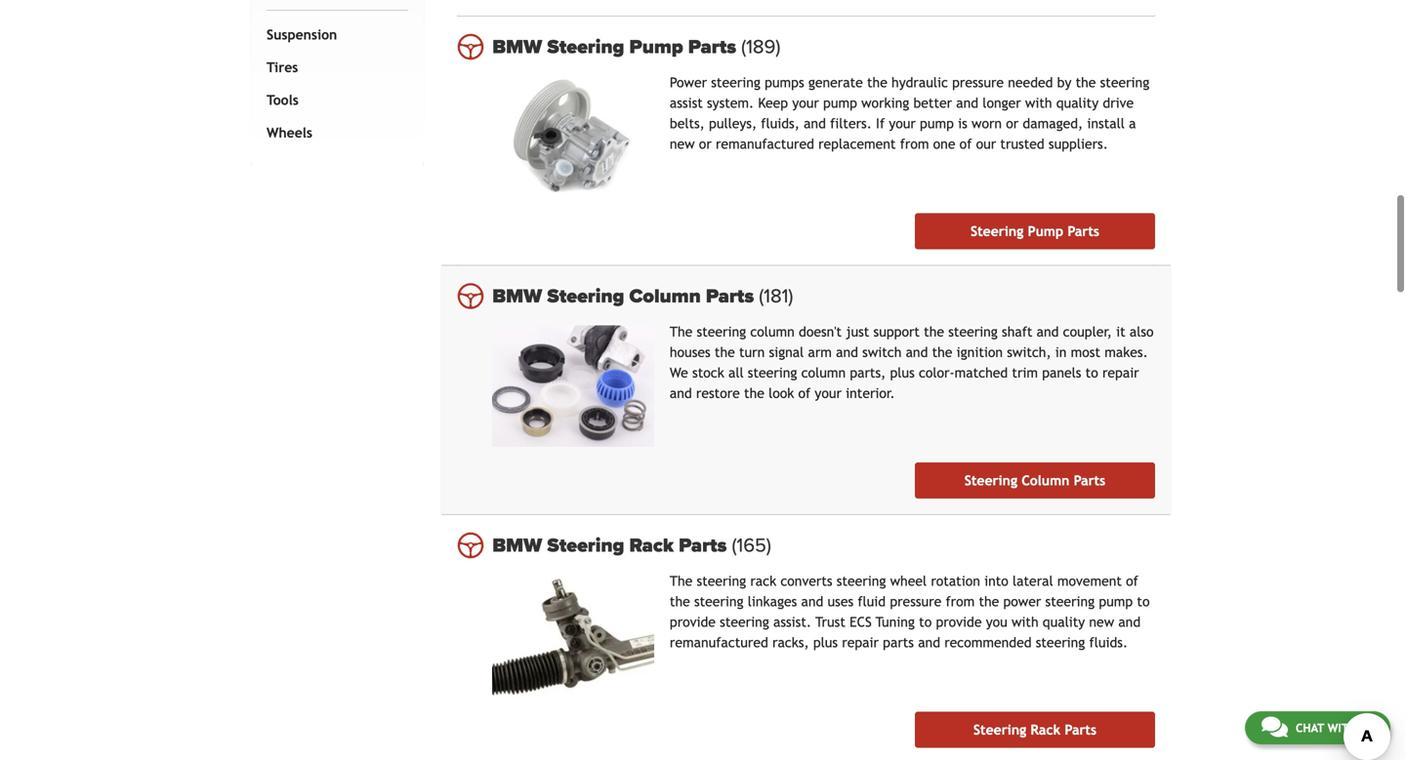 Task type: describe. For each thing, give the bounding box(es) containing it.
switch,
[[1007, 345, 1052, 360]]

turn
[[739, 345, 765, 360]]

pump inside the steering rack converts steering wheel rotation into lateral movement of the steering linkages and uses fluid pressure from the power steering pump to provide steering assist. trust ecs tuning to provide you with quality new and remanufactured racks, plus repair parts and recommended steering fluids.
[[1099, 594, 1133, 610]]

linkages
[[748, 594, 797, 610]]

and up the color-
[[906, 345, 928, 360]]

install
[[1088, 116, 1125, 131]]

steering subcategories element
[[267, 0, 409, 11]]

chat with us link
[[1245, 712, 1391, 745]]

you
[[986, 615, 1008, 630]]

doesn't
[[799, 324, 842, 340]]

0 vertical spatial or
[[1006, 116, 1019, 131]]

tools link
[[263, 84, 405, 117]]

the steering column doesn't just support the steering shaft and coupler, it also houses the turn signal arm and switch and the ignition switch, in most makes. we stock all steering column parts, plus color-matched trim panels to repair and restore the look of your interior.
[[670, 324, 1154, 401]]

in
[[1056, 345, 1067, 360]]

signal
[[769, 345, 804, 360]]

steering left fluids.
[[1036, 635, 1086, 651]]

of inside the steering rack converts steering wheel rotation into lateral movement of the steering linkages and uses fluid pressure from the power steering pump to provide steering assist. trust ecs tuning to provide you with quality new and remanufactured racks, plus repair parts and recommended steering fluids.
[[1126, 574, 1139, 589]]

and up in
[[1037, 324, 1059, 340]]

belts,
[[670, 116, 705, 131]]

suspension link
[[263, 18, 405, 51]]

just
[[846, 324, 870, 340]]

one
[[934, 136, 956, 152]]

switch
[[863, 345, 902, 360]]

to inside the steering column doesn't just support the steering shaft and coupler, it also houses the turn signal arm and switch and the ignition switch, in most makes. we stock all steering column parts, plus color-matched trim panels to repair and restore the look of your interior.
[[1086, 365, 1099, 381]]

from inside power steering pumps generate the hydraulic pressure needed by the steering assist system. keep your pump working better and longer with quality drive belts, pulleys, fluids, and filters. if your pump is worn or damaged, install a new or remanufactured replacement from one of our trusted suppliers.
[[900, 136, 929, 152]]

us
[[1360, 722, 1374, 736]]

parts,
[[850, 365, 886, 381]]

1 vertical spatial rack
[[1031, 723, 1061, 738]]

longer
[[983, 95, 1021, 111]]

bmw                                                                                    steering pump parts link
[[493, 35, 1156, 59]]

stock
[[693, 365, 725, 381]]

fluid
[[858, 594, 886, 610]]

our
[[976, 136, 997, 152]]

trust
[[816, 615, 846, 630]]

is
[[958, 116, 968, 131]]

steering column parts thumbnail image image
[[493, 326, 654, 447]]

steering pump parts thumbnail image image
[[493, 76, 654, 198]]

filters.
[[830, 116, 872, 131]]

from inside the steering rack converts steering wheel rotation into lateral movement of the steering linkages and uses fluid pressure from the power steering pump to provide steering assist. trust ecs tuning to provide you with quality new and remanufactured racks, plus repair parts and recommended steering fluids.
[[946, 594, 975, 610]]

steering pump parts
[[971, 224, 1100, 239]]

and down just
[[836, 345, 859, 360]]

bmw for bmw                                                                                    steering rack parts
[[493, 534, 542, 558]]

also
[[1130, 324, 1154, 340]]

working
[[862, 95, 910, 111]]

2 horizontal spatial to
[[1137, 594, 1150, 610]]

damaged,
[[1023, 116, 1083, 131]]

the right by on the right top
[[1076, 75, 1096, 90]]

converts
[[781, 574, 833, 589]]

bmw                                                                                    steering column parts
[[493, 285, 759, 308]]

steering up turn
[[697, 324, 746, 340]]

steering column parts
[[965, 473, 1106, 489]]

the down "into"
[[979, 594, 1000, 610]]

rack
[[751, 574, 777, 589]]

1 horizontal spatial pump
[[920, 116, 954, 131]]

repair inside the steering rack converts steering wheel rotation into lateral movement of the steering linkages and uses fluid pressure from the power steering pump to provide steering assist. trust ecs tuning to provide you with quality new and remanufactured racks, plus repair parts and recommended steering fluids.
[[842, 635, 879, 651]]

suspension
[[267, 27, 337, 42]]

0 horizontal spatial or
[[699, 136, 712, 152]]

matched
[[955, 365, 1008, 381]]

rotation
[[931, 574, 981, 589]]

0 horizontal spatial column
[[751, 324, 795, 340]]

the steering rack converts steering wheel rotation into lateral movement of the steering linkages and uses fluid pressure from the power steering pump to provide steering assist. trust ecs tuning to provide you with quality new and remanufactured racks, plus repair parts and recommended steering fluids.
[[670, 574, 1150, 651]]

uses
[[828, 594, 854, 610]]

ecs
[[850, 615, 872, 630]]

we
[[670, 365, 688, 381]]

coupler,
[[1063, 324, 1113, 340]]

and down we
[[670, 386, 692, 401]]

system.
[[707, 95, 754, 111]]

a
[[1129, 116, 1136, 131]]

tools
[[267, 92, 299, 108]]

tires link
[[263, 51, 405, 84]]

wheels link
[[263, 117, 405, 149]]

steering up drive
[[1101, 75, 1150, 90]]

replacement
[[819, 136, 896, 152]]

drive
[[1103, 95, 1134, 111]]

2 vertical spatial with
[[1328, 722, 1357, 736]]

the right support
[[924, 324, 945, 340]]

steering pump parts link
[[915, 213, 1156, 250]]

wheel
[[891, 574, 927, 589]]

steering rack parts link
[[915, 712, 1156, 749]]

pumps
[[765, 75, 805, 90]]

assist
[[670, 95, 703, 111]]

remanufactured inside the steering rack converts steering wheel rotation into lateral movement of the steering linkages and uses fluid pressure from the power steering pump to provide steering assist. trust ecs tuning to provide you with quality new and remanufactured racks, plus repair parts and recommended steering fluids.
[[670, 635, 769, 651]]

chat
[[1296, 722, 1325, 736]]

trim
[[1012, 365, 1038, 381]]

tires
[[267, 59, 298, 75]]

steering rack parts thumbnail image image
[[493, 575, 654, 697]]

trusted
[[1001, 136, 1045, 152]]

the left look
[[744, 386, 765, 401]]

steering left rack
[[697, 574, 746, 589]]

panels
[[1043, 365, 1082, 381]]

0 vertical spatial rack
[[630, 534, 674, 558]]

interior.
[[846, 386, 895, 401]]

new inside power steering pumps generate the hydraulic pressure needed by the steering assist system. keep your pump working better and longer with quality drive belts, pulleys, fluids, and filters. if your pump is worn or damaged, install a new or remanufactured replacement from one of our trusted suppliers.
[[670, 136, 695, 152]]

arm
[[808, 345, 832, 360]]

with inside the steering rack converts steering wheel rotation into lateral movement of the steering linkages and uses fluid pressure from the power steering pump to provide steering assist. trust ecs tuning to provide you with quality new and remanufactured racks, plus repair parts and recommended steering fluids.
[[1012, 615, 1039, 630]]

steering down linkages
[[720, 615, 770, 630]]

generate
[[809, 75, 863, 90]]

worn
[[972, 116, 1002, 131]]

the up all
[[715, 345, 735, 360]]

2 provide from the left
[[936, 615, 982, 630]]

into
[[985, 574, 1009, 589]]

your inside the steering column doesn't just support the steering shaft and coupler, it also houses the turn signal arm and switch and the ignition switch, in most makes. we stock all steering column parts, plus color-matched trim panels to repair and restore the look of your interior.
[[815, 386, 842, 401]]



Task type: locate. For each thing, give the bounding box(es) containing it.
2 vertical spatial bmw
[[493, 534, 542, 558]]

needed
[[1008, 75, 1053, 90]]

1 vertical spatial pressure
[[890, 594, 942, 610]]

or down belts,
[[699, 136, 712, 152]]

bmw for bmw                                                                                    steering column parts
[[493, 285, 542, 308]]

0 vertical spatial from
[[900, 136, 929, 152]]

1 the from the top
[[670, 324, 693, 340]]

0 vertical spatial repair
[[1103, 365, 1140, 381]]

houses
[[670, 345, 711, 360]]

quality inside power steering pumps generate the hydraulic pressure needed by the steering assist system. keep your pump working better and longer with quality drive belts, pulleys, fluids, and filters. if your pump is worn or damaged, install a new or remanufactured replacement from one of our trusted suppliers.
[[1057, 95, 1099, 111]]

most
[[1071, 345, 1101, 360]]

new
[[670, 136, 695, 152], [1090, 615, 1115, 630]]

steering up system.
[[711, 75, 761, 90]]

bmw                                                                                    steering column parts link
[[493, 285, 1156, 308]]

1 horizontal spatial new
[[1090, 615, 1115, 630]]

1 vertical spatial bmw
[[493, 285, 542, 308]]

0 horizontal spatial pump
[[824, 95, 858, 111]]

the down bmw                                                                                    steering rack parts
[[670, 574, 693, 589]]

plus
[[890, 365, 915, 381], [814, 635, 838, 651]]

1 horizontal spatial or
[[1006, 116, 1019, 131]]

your down pumps
[[793, 95, 819, 111]]

all
[[729, 365, 744, 381]]

with left us
[[1328, 722, 1357, 736]]

parts
[[883, 635, 914, 651]]

2 the from the top
[[670, 574, 693, 589]]

0 horizontal spatial of
[[799, 386, 811, 401]]

the for rack
[[670, 574, 693, 589]]

bmw                                                                                    steering pump parts
[[493, 35, 742, 59]]

1 vertical spatial from
[[946, 594, 975, 610]]

1 vertical spatial to
[[1137, 594, 1150, 610]]

0 horizontal spatial column
[[630, 285, 701, 308]]

and up is
[[957, 95, 979, 111]]

column down arm
[[802, 365, 846, 381]]

1 vertical spatial quality
[[1043, 615, 1085, 630]]

recommended
[[945, 635, 1032, 651]]

1 vertical spatial column
[[802, 365, 846, 381]]

power
[[1004, 594, 1042, 610]]

steering up fluid
[[837, 574, 886, 589]]

1 horizontal spatial plus
[[890, 365, 915, 381]]

1 horizontal spatial column
[[802, 365, 846, 381]]

0 vertical spatial plus
[[890, 365, 915, 381]]

fluids,
[[761, 116, 800, 131]]

bmw                                                                                    steering rack parts
[[493, 534, 732, 558]]

1 vertical spatial of
[[799, 386, 811, 401]]

1 vertical spatial plus
[[814, 635, 838, 651]]

lateral
[[1013, 574, 1054, 589]]

pump down "generate"
[[824, 95, 858, 111]]

quality down by on the right top
[[1057, 95, 1099, 111]]

plus down trust
[[814, 635, 838, 651]]

0 horizontal spatial new
[[670, 136, 695, 152]]

0 vertical spatial quality
[[1057, 95, 1099, 111]]

0 horizontal spatial pump
[[630, 35, 683, 59]]

2 vertical spatial to
[[919, 615, 932, 630]]

repair inside the steering column doesn't just support the steering shaft and coupler, it also houses the turn signal arm and switch and the ignition switch, in most makes. we stock all steering column parts, plus color-matched trim panels to repair and restore the look of your interior.
[[1103, 365, 1140, 381]]

new up fluids.
[[1090, 615, 1115, 630]]

with inside power steering pumps generate the hydraulic pressure needed by the steering assist system. keep your pump working better and longer with quality drive belts, pulleys, fluids, and filters. if your pump is worn or damaged, install a new or remanufactured replacement from one of our trusted suppliers.
[[1026, 95, 1053, 111]]

0 vertical spatial column
[[751, 324, 795, 340]]

1 vertical spatial your
[[889, 116, 916, 131]]

the up the color-
[[932, 345, 953, 360]]

hydraulic
[[892, 75, 948, 90]]

or
[[1006, 116, 1019, 131], [699, 136, 712, 152]]

pump down "movement"
[[1099, 594, 1133, 610]]

1 horizontal spatial to
[[1086, 365, 1099, 381]]

1 vertical spatial pump
[[1028, 224, 1064, 239]]

chat with us
[[1296, 722, 1374, 736]]

fluids.
[[1090, 635, 1128, 651]]

new down belts,
[[670, 136, 695, 152]]

remanufactured down linkages
[[670, 635, 769, 651]]

assist.
[[774, 615, 812, 630]]

2 vertical spatial your
[[815, 386, 842, 401]]

of inside power steering pumps generate the hydraulic pressure needed by the steering assist system. keep your pump working better and longer with quality drive belts, pulleys, fluids, and filters. if your pump is worn or damaged, install a new or remanufactured replacement from one of our trusted suppliers.
[[960, 136, 972, 152]]

or up trusted
[[1006, 116, 1019, 131]]

from left one
[[900, 136, 929, 152]]

0 vertical spatial new
[[670, 136, 695, 152]]

1 vertical spatial repair
[[842, 635, 879, 651]]

steering up ignition
[[949, 324, 998, 340]]

it
[[1117, 324, 1126, 340]]

0 vertical spatial the
[[670, 324, 693, 340]]

suppliers.
[[1049, 136, 1109, 152]]

0 vertical spatial pressure
[[953, 75, 1004, 90]]

makes.
[[1105, 345, 1148, 360]]

support
[[874, 324, 920, 340]]

remanufactured inside power steering pumps generate the hydraulic pressure needed by the steering assist system. keep your pump working better and longer with quality drive belts, pulleys, fluids, and filters. if your pump is worn or damaged, install a new or remanufactured replacement from one of our trusted suppliers.
[[716, 136, 815, 152]]

0 horizontal spatial provide
[[670, 615, 716, 630]]

0 horizontal spatial rack
[[630, 534, 674, 558]]

1 horizontal spatial pressure
[[953, 75, 1004, 90]]

pressure inside power steering pumps generate the hydraulic pressure needed by the steering assist system. keep your pump working better and longer with quality drive belts, pulleys, fluids, and filters. if your pump is worn or damaged, install a new or remanufactured replacement from one of our trusted suppliers.
[[953, 75, 1004, 90]]

pump down trusted
[[1028, 224, 1064, 239]]

and right parts
[[918, 635, 941, 651]]

of right "movement"
[[1126, 574, 1139, 589]]

new inside the steering rack converts steering wheel rotation into lateral movement of the steering linkages and uses fluid pressure from the power steering pump to provide steering assist. trust ecs tuning to provide you with quality new and remanufactured racks, plus repair parts and recommended steering fluids.
[[1090, 615, 1115, 630]]

1 provide from the left
[[670, 615, 716, 630]]

pressure down wheel
[[890, 594, 942, 610]]

0 vertical spatial remanufactured
[[716, 136, 815, 152]]

plus inside the steering column doesn't just support the steering shaft and coupler, it also houses the turn signal arm and switch and the ignition switch, in most makes. we stock all steering column parts, plus color-matched trim panels to repair and restore the look of your interior.
[[890, 365, 915, 381]]

pressure up longer
[[953, 75, 1004, 90]]

ignition
[[957, 345, 1003, 360]]

steering
[[547, 35, 625, 59], [971, 224, 1024, 239], [547, 285, 625, 308], [965, 473, 1018, 489], [547, 534, 625, 558], [974, 723, 1027, 738]]

0 horizontal spatial from
[[900, 136, 929, 152]]

repair down ecs
[[842, 635, 879, 651]]

pump
[[630, 35, 683, 59], [1028, 224, 1064, 239]]

steering rack parts
[[974, 723, 1097, 738]]

by
[[1058, 75, 1072, 90]]

color-
[[919, 365, 955, 381]]

the inside the steering column doesn't just support the steering shaft and coupler, it also houses the turn signal arm and switch and the ignition switch, in most makes. we stock all steering column parts, plus color-matched trim panels to repair and restore the look of your interior.
[[670, 324, 693, 340]]

1 vertical spatial column
[[1022, 473, 1070, 489]]

0 vertical spatial with
[[1026, 95, 1053, 111]]

movement
[[1058, 574, 1122, 589]]

with down power
[[1012, 615, 1039, 630]]

bmw                                                                                    steering rack parts link
[[493, 534, 1156, 558]]

your right if
[[889, 116, 916, 131]]

repair down makes.
[[1103, 365, 1140, 381]]

1 vertical spatial remanufactured
[[670, 635, 769, 651]]

power steering pumps generate the hydraulic pressure needed by the steering assist system. keep your pump working better and longer with quality drive belts, pulleys, fluids, and filters. if your pump is worn or damaged, install a new or remanufactured replacement from one of our trusted suppliers.
[[670, 75, 1150, 152]]

0 horizontal spatial to
[[919, 615, 932, 630]]

your
[[793, 95, 819, 111], [889, 116, 916, 131], [815, 386, 842, 401]]

pulleys,
[[709, 116, 757, 131]]

1 horizontal spatial column
[[1022, 473, 1070, 489]]

0 vertical spatial your
[[793, 95, 819, 111]]

the
[[670, 324, 693, 340], [670, 574, 693, 589]]

1 vertical spatial or
[[699, 136, 712, 152]]

1 horizontal spatial from
[[946, 594, 975, 610]]

pressure inside the steering rack converts steering wheel rotation into lateral movement of the steering linkages and uses fluid pressure from the power steering pump to provide steering assist. trust ecs tuning to provide you with quality new and remanufactured racks, plus repair parts and recommended steering fluids.
[[890, 594, 942, 610]]

0 vertical spatial pump
[[824, 95, 858, 111]]

of inside the steering column doesn't just support the steering shaft and coupler, it also houses the turn signal arm and switch and the ignition switch, in most makes. we stock all steering column parts, plus color-matched trim panels to repair and restore the look of your interior.
[[799, 386, 811, 401]]

the up working
[[867, 75, 888, 90]]

steering left linkages
[[694, 594, 744, 610]]

1 horizontal spatial provide
[[936, 615, 982, 630]]

shaft
[[1002, 324, 1033, 340]]

of right look
[[799, 386, 811, 401]]

2 bmw from the top
[[493, 285, 542, 308]]

wheels
[[267, 125, 313, 140]]

1 horizontal spatial pump
[[1028, 224, 1064, 239]]

2 horizontal spatial of
[[1126, 574, 1139, 589]]

1 horizontal spatial repair
[[1103, 365, 1140, 381]]

and down converts
[[801, 594, 824, 610]]

plus down switch
[[890, 365, 915, 381]]

quality down "movement"
[[1043, 615, 1085, 630]]

0 vertical spatial bmw
[[493, 35, 542, 59]]

the inside the steering rack converts steering wheel rotation into lateral movement of the steering linkages and uses fluid pressure from the power steering pump to provide steering assist. trust ecs tuning to provide you with quality new and remanufactured racks, plus repair parts and recommended steering fluids.
[[670, 574, 693, 589]]

column up signal
[[751, 324, 795, 340]]

2 horizontal spatial pump
[[1099, 594, 1133, 610]]

of left "our"
[[960, 136, 972, 152]]

plus inside the steering rack converts steering wheel rotation into lateral movement of the steering linkages and uses fluid pressure from the power steering pump to provide steering assist. trust ecs tuning to provide you with quality new and remanufactured racks, plus repair parts and recommended steering fluids.
[[814, 635, 838, 651]]

rack
[[630, 534, 674, 558], [1031, 723, 1061, 738]]

quality inside the steering rack converts steering wheel rotation into lateral movement of the steering linkages and uses fluid pressure from the power steering pump to provide steering assist. trust ecs tuning to provide you with quality new and remanufactured racks, plus repair parts and recommended steering fluids.
[[1043, 615, 1085, 630]]

0 vertical spatial to
[[1086, 365, 1099, 381]]

steering column parts link
[[915, 463, 1156, 499]]

steering
[[711, 75, 761, 90], [1101, 75, 1150, 90], [697, 324, 746, 340], [949, 324, 998, 340], [748, 365, 798, 381], [697, 574, 746, 589], [837, 574, 886, 589], [694, 594, 744, 610], [1046, 594, 1095, 610], [720, 615, 770, 630], [1036, 635, 1086, 651]]

3 bmw from the top
[[493, 534, 542, 558]]

1 horizontal spatial rack
[[1031, 723, 1061, 738]]

1 bmw from the top
[[493, 35, 542, 59]]

steering up look
[[748, 365, 798, 381]]

0 vertical spatial of
[[960, 136, 972, 152]]

to
[[1086, 365, 1099, 381], [1137, 594, 1150, 610], [919, 615, 932, 630]]

if
[[876, 116, 885, 131]]

tuning
[[876, 615, 915, 630]]

with
[[1026, 95, 1053, 111], [1012, 615, 1039, 630], [1328, 722, 1357, 736]]

2 vertical spatial pump
[[1099, 594, 1133, 610]]

the
[[867, 75, 888, 90], [1076, 75, 1096, 90], [924, 324, 945, 340], [715, 345, 735, 360], [932, 345, 953, 360], [744, 386, 765, 401], [670, 594, 690, 610], [979, 594, 1000, 610]]

keep
[[758, 95, 788, 111]]

0 horizontal spatial plus
[[814, 635, 838, 651]]

from down rotation
[[946, 594, 975, 610]]

pump up power
[[630, 35, 683, 59]]

comments image
[[1262, 716, 1288, 739]]

1 horizontal spatial of
[[960, 136, 972, 152]]

bmw for bmw                                                                                    steering pump parts
[[493, 35, 542, 59]]

0 horizontal spatial repair
[[842, 635, 879, 651]]

and right fluids,
[[804, 116, 826, 131]]

the for column
[[670, 324, 693, 340]]

the up houses
[[670, 324, 693, 340]]

racks,
[[773, 635, 809, 651]]

pump down better
[[920, 116, 954, 131]]

1 vertical spatial new
[[1090, 615, 1115, 630]]

from
[[900, 136, 929, 152], [946, 594, 975, 610]]

0 horizontal spatial pressure
[[890, 594, 942, 610]]

the down bmw                                                                                    steering rack parts
[[670, 594, 690, 610]]

better
[[914, 95, 952, 111]]

1 vertical spatial the
[[670, 574, 693, 589]]

1 vertical spatial with
[[1012, 615, 1039, 630]]

1 vertical spatial pump
[[920, 116, 954, 131]]

repair
[[1103, 365, 1140, 381], [842, 635, 879, 651]]

with down needed
[[1026, 95, 1053, 111]]

and
[[957, 95, 979, 111], [804, 116, 826, 131], [1037, 324, 1059, 340], [836, 345, 859, 360], [906, 345, 928, 360], [670, 386, 692, 401], [801, 594, 824, 610], [1119, 615, 1141, 630], [918, 635, 941, 651]]

pressure
[[953, 75, 1004, 90], [890, 594, 942, 610]]

remanufactured
[[716, 136, 815, 152], [670, 635, 769, 651]]

2 vertical spatial of
[[1126, 574, 1139, 589]]

your down arm
[[815, 386, 842, 401]]

and up fluids.
[[1119, 615, 1141, 630]]

power
[[670, 75, 707, 90]]

remanufactured down fluids,
[[716, 136, 815, 152]]

quality
[[1057, 95, 1099, 111], [1043, 615, 1085, 630]]

0 vertical spatial column
[[630, 285, 701, 308]]

0 vertical spatial pump
[[630, 35, 683, 59]]

steering down "movement"
[[1046, 594, 1095, 610]]

look
[[769, 386, 794, 401]]



Task type: vqa. For each thing, say whether or not it's contained in the screenshot.
the left TO
yes



